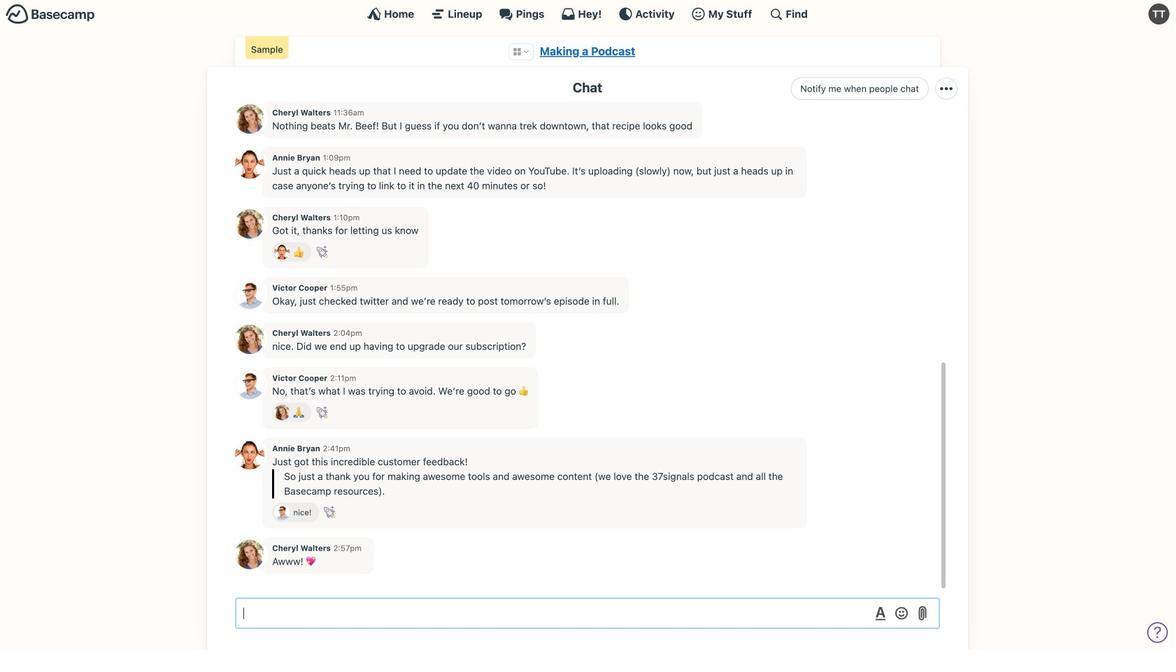 Task type: vqa. For each thing, say whether or not it's contained in the screenshot.
the topmost Victor Cooper icon
yes



Task type: describe. For each thing, give the bounding box(es) containing it.
2:11pm element
[[330, 373, 356, 383]]

keyboard shortcut: ⌘ + / image
[[770, 7, 784, 21]]

switch accounts image
[[6, 3, 95, 25]]

1:55pm element
[[330, 283, 358, 293]]

2:57pm element
[[334, 544, 362, 553]]

victor cooper image inside the victor c. boosted the chat with 'nice!' element
[[275, 505, 290, 520]]

cheryl walters image
[[235, 209, 265, 239]]

annie b. boosted the chat with '👍' element
[[272, 242, 312, 262]]

1:10pm element
[[334, 213, 360, 222]]

cheryl w. boosted the chat with '🙏' element
[[272, 403, 312, 423]]

0 horizontal spatial victor cooper image
[[235, 370, 265, 399]]

2:41pm element
[[323, 444, 351, 453]]

terry turtle image
[[1149, 3, 1170, 24]]

annie bryan image
[[275, 244, 290, 260]]



Task type: locate. For each thing, give the bounding box(es) containing it.
victor c. boosted the chat with 'nice!' element
[[272, 502, 319, 522]]

11:36am element
[[334, 108, 364, 117]]

cheryl walters image
[[235, 104, 265, 134], [235, 325, 265, 354], [275, 405, 290, 420], [235, 540, 265, 569]]

annie bryan image
[[235, 149, 265, 179], [235, 440, 265, 470]]

0 vertical spatial annie bryan image
[[235, 149, 265, 179]]

2:04pm element
[[334, 328, 362, 338]]

main element
[[0, 0, 1176, 27]]

cheryl walters image for 11:36am element
[[235, 104, 265, 134]]

1:09pm element
[[323, 153, 351, 162]]

cheryl walters image inside cheryl w. boosted the chat with '🙏' element
[[275, 405, 290, 420]]

2 annie bryan image from the top
[[235, 440, 265, 470]]

annie bryan image for 2:41pm element
[[235, 440, 265, 470]]

cheryl walters image for 2:57pm element
[[235, 540, 265, 569]]

1 annie bryan image from the top
[[235, 149, 265, 179]]

cheryl walters image for '2:04pm' element
[[235, 325, 265, 354]]

annie bryan image for the '1:09pm' element at the left top
[[235, 149, 265, 179]]

breadcrumb element
[[235, 36, 941, 67]]

1 horizontal spatial victor cooper image
[[275, 505, 290, 520]]

0 vertical spatial victor cooper image
[[235, 370, 265, 399]]

1 vertical spatial victor cooper image
[[275, 505, 290, 520]]

victor cooper image
[[235, 280, 265, 309]]

1 vertical spatial annie bryan image
[[235, 440, 265, 470]]

victor cooper image
[[235, 370, 265, 399], [275, 505, 290, 520]]

None text field
[[235, 598, 941, 629]]



